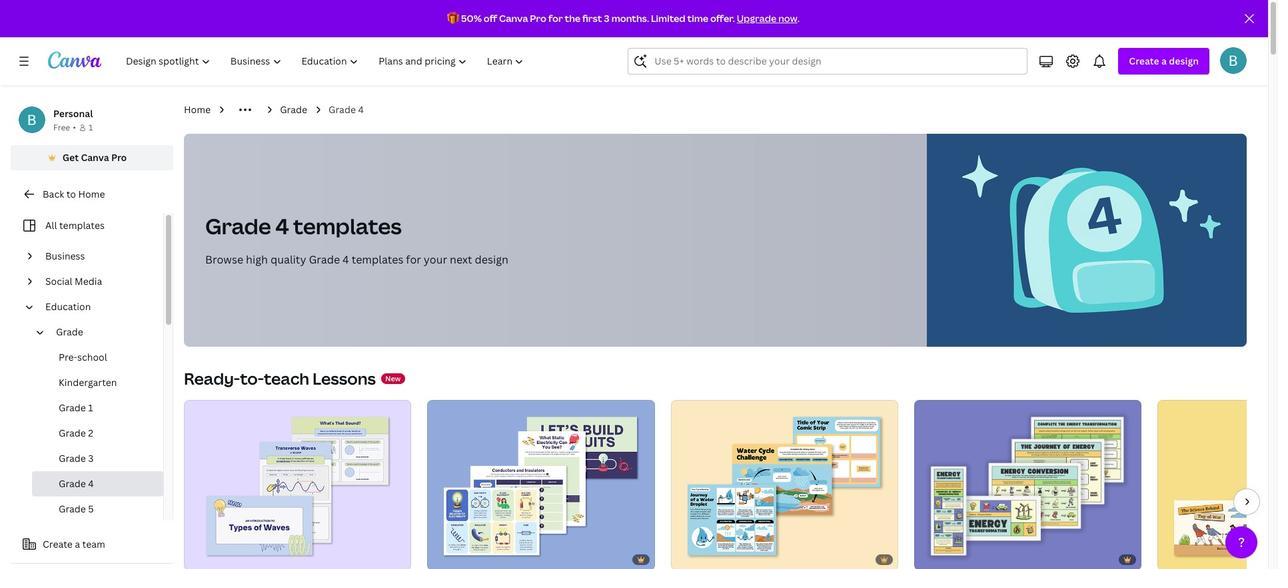 Task type: describe. For each thing, give the bounding box(es) containing it.
4 down top level navigation element
[[358, 103, 364, 116]]

🎁
[[447, 12, 459, 25]]

a for design
[[1162, 55, 1167, 67]]

0 horizontal spatial design
[[475, 253, 509, 267]]

energy transformation image
[[914, 401, 1142, 570]]

4 down grade 4 templates
[[343, 253, 349, 267]]

introduction to waves image
[[184, 401, 411, 570]]

free •
[[53, 122, 76, 133]]

4 up the '5'
[[88, 478, 94, 491]]

upgrade now button
[[737, 12, 798, 25]]

4 up quality
[[275, 212, 289, 241]]

kindergarten
[[59, 377, 117, 389]]

create for create a design
[[1129, 55, 1159, 67]]

lessons
[[313, 368, 376, 390]]

media
[[75, 275, 102, 288]]

create a team
[[43, 539, 105, 551]]

top level navigation element
[[117, 48, 535, 75]]

time
[[687, 12, 709, 25]]

🎁 50% off canva pro for the first 3 months. limited time offer. upgrade now .
[[447, 12, 800, 25]]

social
[[45, 275, 72, 288]]

1 horizontal spatial grade 4
[[329, 103, 364, 116]]

all templates
[[45, 219, 105, 232]]

grade 5
[[59, 503, 94, 516]]

50%
[[461, 12, 482, 25]]

ready-
[[184, 368, 240, 390]]

get
[[62, 151, 79, 164]]

back
[[43, 188, 64, 201]]

•
[[73, 122, 76, 133]]

your
[[424, 253, 447, 267]]

create a design button
[[1119, 48, 1210, 75]]

balanced and unbalanced forces image
[[1158, 401, 1278, 570]]

create a design
[[1129, 55, 1199, 67]]

canva inside button
[[81, 151, 109, 164]]

grade 1 link
[[32, 396, 163, 421]]

grade 5 link
[[32, 497, 163, 523]]

limited
[[651, 12, 686, 25]]

grade 2
[[59, 427, 93, 440]]

grade button
[[51, 320, 155, 345]]

to
[[66, 188, 76, 201]]

offer.
[[710, 12, 735, 25]]

get canva pro
[[62, 151, 127, 164]]

the
[[565, 12, 581, 25]]

grade 1
[[59, 402, 93, 415]]

business link
[[40, 244, 155, 269]]

pre-school link
[[32, 345, 163, 371]]

5
[[88, 503, 94, 516]]

0 vertical spatial pro
[[530, 12, 547, 25]]

social media
[[45, 275, 102, 288]]

grade 4 templates
[[205, 212, 402, 241]]

off
[[484, 12, 497, 25]]

grade 3
[[59, 453, 94, 465]]

pre-
[[59, 351, 77, 364]]

browse high quality grade 4 templates for your next design
[[205, 253, 509, 267]]

education
[[45, 301, 91, 313]]

create for create a team
[[43, 539, 73, 551]]

1 horizontal spatial canva
[[499, 12, 528, 25]]

0 horizontal spatial grade 4
[[59, 478, 94, 491]]

grade 3 link
[[32, 447, 163, 472]]

pre-school
[[59, 351, 107, 364]]

1 inside grade 1 link
[[88, 402, 93, 415]]



Task type: locate. For each thing, give the bounding box(es) containing it.
grade inside button
[[56, 326, 83, 339]]

0 vertical spatial a
[[1162, 55, 1167, 67]]

grade 4 down top level navigation element
[[329, 103, 364, 116]]

1 vertical spatial a
[[75, 539, 80, 551]]

0 vertical spatial grade 4
[[329, 103, 364, 116]]

brad klo image
[[1220, 47, 1247, 74]]

templates left your
[[352, 253, 404, 267]]

team
[[82, 539, 105, 551]]

for
[[548, 12, 563, 25], [406, 253, 421, 267]]

3 down "2" at the left of the page
[[88, 453, 94, 465]]

0 vertical spatial 3
[[604, 12, 610, 25]]

1 horizontal spatial 3
[[604, 12, 610, 25]]

a inside button
[[75, 539, 80, 551]]

business
[[45, 250, 85, 263]]

a inside "dropdown button"
[[1162, 55, 1167, 67]]

for left the
[[548, 12, 563, 25]]

0 vertical spatial canva
[[499, 12, 528, 25]]

Search search field
[[655, 49, 1019, 74]]

pro
[[530, 12, 547, 25], [111, 151, 127, 164]]

pro left the
[[530, 12, 547, 25]]

templates up browse high quality grade 4 templates for your next design
[[293, 212, 402, 241]]

create inside button
[[43, 539, 73, 551]]

home link
[[184, 103, 211, 117]]

for left your
[[406, 253, 421, 267]]

design left brad klo "icon"
[[1169, 55, 1199, 67]]

personal
[[53, 107, 93, 120]]

school
[[77, 351, 107, 364]]

now
[[779, 12, 798, 25]]

0 horizontal spatial create
[[43, 539, 73, 551]]

None search field
[[628, 48, 1028, 75]]

4
[[358, 103, 364, 116], [275, 212, 289, 241], [343, 253, 349, 267], [88, 478, 94, 491]]

0 horizontal spatial canva
[[81, 151, 109, 164]]

kindergarten link
[[32, 371, 163, 396]]

1 horizontal spatial a
[[1162, 55, 1167, 67]]

browse
[[205, 253, 243, 267]]

0 horizontal spatial a
[[75, 539, 80, 551]]

education link
[[40, 295, 155, 320]]

1
[[89, 122, 93, 133], [88, 402, 93, 415]]

grade 2 link
[[32, 421, 163, 447]]

design inside create a design "dropdown button"
[[1169, 55, 1199, 67]]

social media link
[[40, 269, 155, 295]]

1 vertical spatial 1
[[88, 402, 93, 415]]

grade
[[280, 103, 307, 116], [329, 103, 356, 116], [205, 212, 271, 241], [309, 253, 340, 267], [56, 326, 83, 339], [59, 402, 86, 415], [59, 427, 86, 440], [59, 453, 86, 465], [59, 478, 86, 491], [59, 503, 86, 516]]

pro inside get canva pro button
[[111, 151, 127, 164]]

templates right all
[[59, 219, 105, 232]]

3
[[604, 12, 610, 25], [88, 453, 94, 465]]

templates
[[293, 212, 402, 241], [59, 219, 105, 232], [352, 253, 404, 267]]

1 vertical spatial design
[[475, 253, 509, 267]]

first
[[582, 12, 602, 25]]

1 right •
[[89, 122, 93, 133]]

0 horizontal spatial for
[[406, 253, 421, 267]]

3 right first
[[604, 12, 610, 25]]

free
[[53, 122, 70, 133]]

back to home
[[43, 188, 105, 201]]

quality
[[271, 253, 306, 267]]

1 vertical spatial pro
[[111, 151, 127, 164]]

1 vertical spatial create
[[43, 539, 73, 551]]

back to home link
[[11, 181, 173, 208]]

1 vertical spatial 3
[[88, 453, 94, 465]]

a
[[1162, 55, 1167, 67], [75, 539, 80, 551]]

1 up "2" at the left of the page
[[88, 402, 93, 415]]

teach
[[264, 368, 309, 390]]

0 horizontal spatial home
[[78, 188, 105, 201]]

1 horizontal spatial design
[[1169, 55, 1199, 67]]

months.
[[612, 12, 649, 25]]

0 vertical spatial for
[[548, 12, 563, 25]]

1 horizontal spatial for
[[548, 12, 563, 25]]

1 vertical spatial for
[[406, 253, 421, 267]]

design right next at top
[[475, 253, 509, 267]]

0 horizontal spatial 3
[[88, 453, 94, 465]]

1 vertical spatial home
[[78, 188, 105, 201]]

canva
[[499, 12, 528, 25], [81, 151, 109, 164]]

all templates link
[[19, 213, 155, 239]]

create a team button
[[11, 532, 173, 558]]

grade 4
[[329, 103, 364, 116], [59, 478, 94, 491]]

introduction to electricity image
[[427, 401, 655, 570]]

to-
[[240, 368, 264, 390]]

all
[[45, 219, 57, 232]]

new
[[385, 374, 401, 384]]

upgrade
[[737, 12, 777, 25]]

0 vertical spatial 1
[[89, 122, 93, 133]]

1 vertical spatial canva
[[81, 151, 109, 164]]

pro up back to home link
[[111, 151, 127, 164]]

next
[[450, 253, 472, 267]]

home
[[184, 103, 211, 116], [78, 188, 105, 201]]

1 vertical spatial grade 4
[[59, 478, 94, 491]]

1 horizontal spatial create
[[1129, 55, 1159, 67]]

1 horizontal spatial pro
[[530, 12, 547, 25]]

canva right off
[[499, 12, 528, 25]]

0 vertical spatial design
[[1169, 55, 1199, 67]]

create
[[1129, 55, 1159, 67], [43, 539, 73, 551]]

0 horizontal spatial pro
[[111, 151, 127, 164]]

0 vertical spatial create
[[1129, 55, 1159, 67]]

get canva pro button
[[11, 145, 173, 171]]

canva right get
[[81, 151, 109, 164]]

2 1 from the top
[[88, 402, 93, 415]]

2
[[88, 427, 93, 440]]

grade 4 up grade 5
[[59, 478, 94, 491]]

.
[[798, 12, 800, 25]]

high
[[246, 253, 268, 267]]

design
[[1169, 55, 1199, 67], [475, 253, 509, 267]]

1 horizontal spatial home
[[184, 103, 211, 116]]

the water cycle image
[[671, 401, 898, 570]]

create inside "dropdown button"
[[1129, 55, 1159, 67]]

1 1 from the top
[[89, 122, 93, 133]]

0 vertical spatial home
[[184, 103, 211, 116]]

ready-to-teach lessons
[[184, 368, 376, 390]]

a for team
[[75, 539, 80, 551]]



Task type: vqa. For each thing, say whether or not it's contained in the screenshot.
"Cotoris"
no



